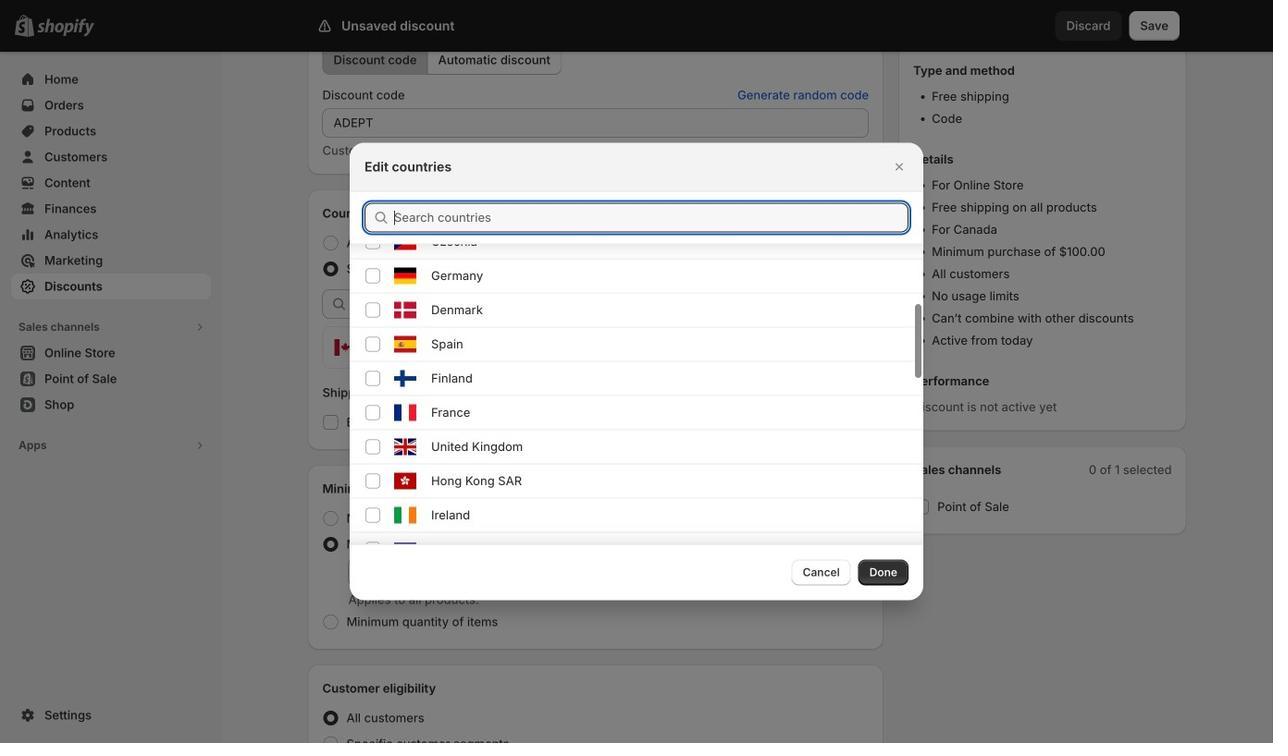 Task type: vqa. For each thing, say whether or not it's contained in the screenshot.
Search countries text field
yes



Task type: locate. For each thing, give the bounding box(es) containing it.
Search countries text field
[[394, 203, 909, 233]]

dialog
[[0, 20, 1273, 744]]

shopify image
[[37, 18, 94, 37]]



